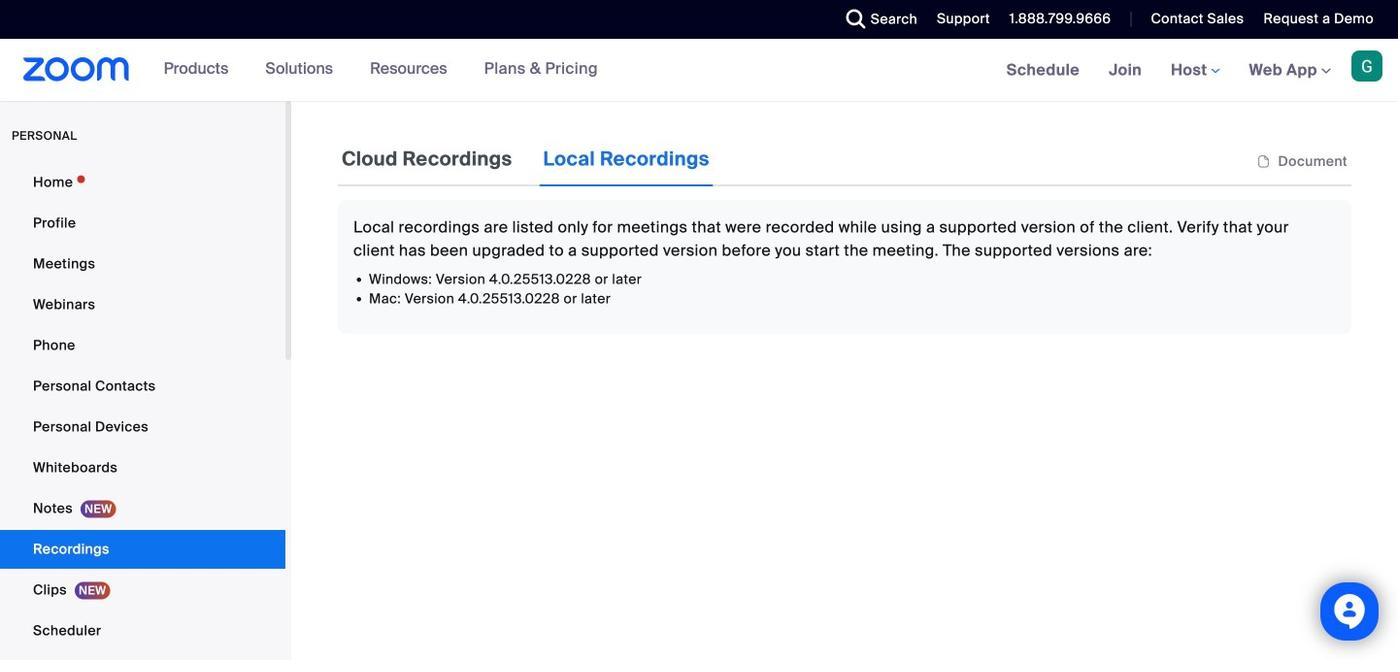 Task type: describe. For each thing, give the bounding box(es) containing it.
product information navigation
[[149, 39, 613, 101]]

1 tab from the left
[[338, 132, 516, 186]]

personal menu menu
[[0, 163, 286, 661]]

main content element
[[338, 132, 1352, 334]]

zoom logo image
[[23, 57, 130, 82]]



Task type: vqa. For each thing, say whether or not it's contained in the screenshot.
tab to the right
yes



Task type: locate. For each thing, give the bounding box(es) containing it.
meetings navigation
[[992, 39, 1399, 102]]

profile picture image
[[1352, 51, 1383, 82]]

1 horizontal spatial tab
[[540, 132, 714, 186]]

banner
[[0, 39, 1399, 102]]

0 horizontal spatial tab
[[338, 132, 516, 186]]

tab
[[338, 132, 516, 186], [540, 132, 714, 186]]

file image
[[1257, 153, 1271, 171]]

2 tab from the left
[[540, 132, 714, 186]]

tabs of recording tab list
[[338, 132, 714, 186]]



